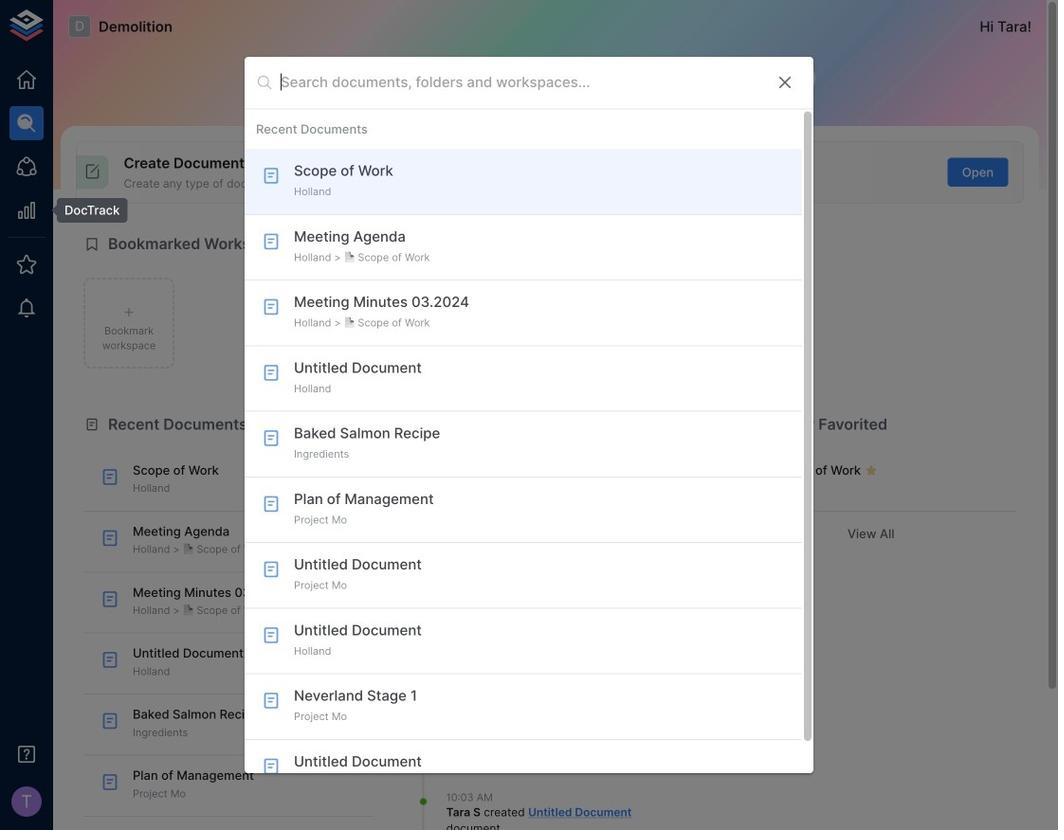 Task type: locate. For each thing, give the bounding box(es) containing it.
tooltip
[[44, 198, 127, 223]]

dialog
[[245, 57, 814, 806]]



Task type: describe. For each thing, give the bounding box(es) containing it.
Search documents, folders and workspaces... text field
[[281, 68, 760, 97]]



Task type: vqa. For each thing, say whether or not it's contained in the screenshot.
Go Back
no



